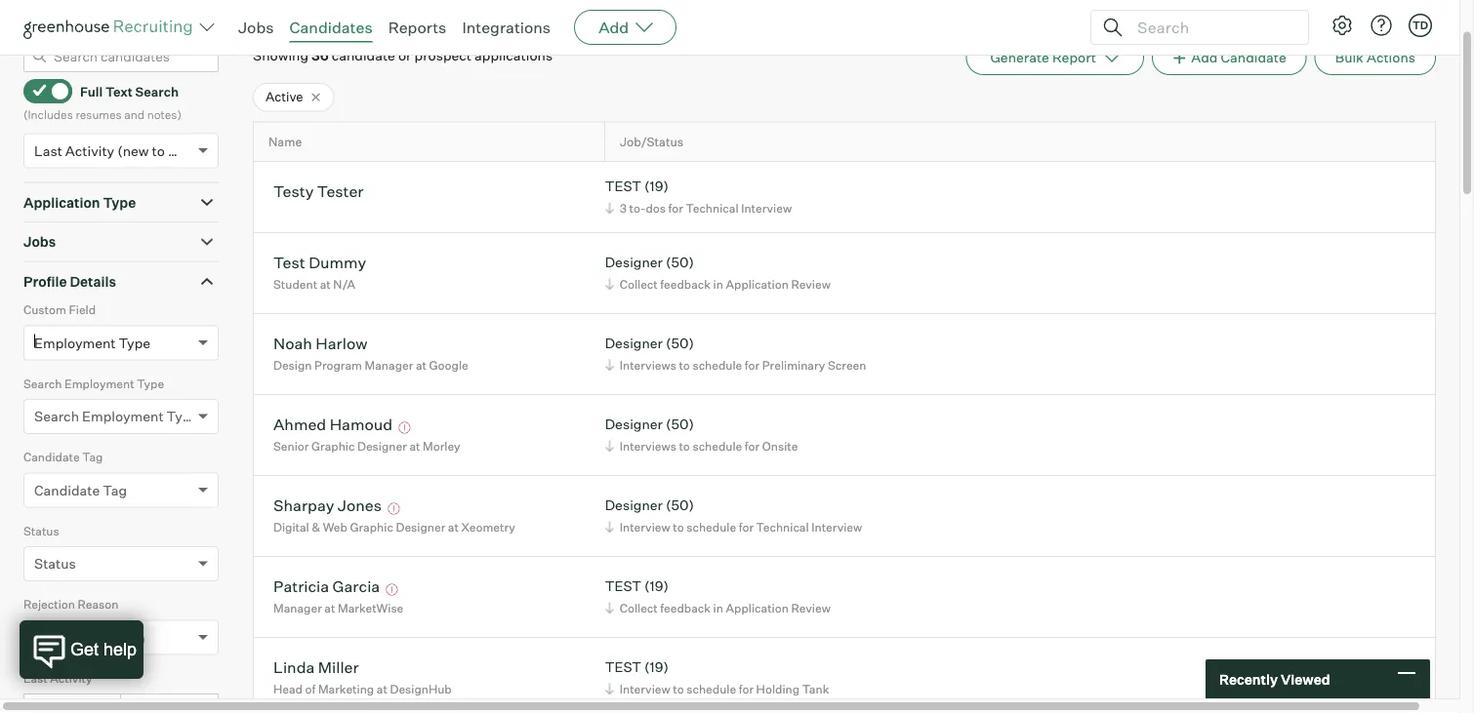 Task type: describe. For each thing, give the bounding box(es) containing it.
add candidate link
[[1152, 41, 1307, 76]]

type down last activity (new to old) option
[[103, 195, 136, 212]]

1 vertical spatial candidate tag
[[34, 483, 127, 500]]

test (19) interview to schedule for holding tank
[[605, 660, 829, 697]]

reports
[[388, 18, 447, 37]]

1 vertical spatial tag
[[103, 483, 127, 500]]

to for designer (50) interview to schedule for technical interview
[[673, 521, 684, 535]]

bulk actions
[[1336, 50, 1416, 67]]

designer for designer (50) collect feedback in application review
[[605, 255, 663, 272]]

schedule for test (19) interview to schedule for holding tank
[[687, 683, 736, 697]]

ahmed hamoud link
[[273, 415, 393, 438]]

(new
[[117, 143, 149, 160]]

1 vertical spatial graphic
[[350, 521, 393, 535]]

sharpay jones
[[273, 496, 382, 516]]

text
[[105, 84, 133, 100]]

1 vertical spatial reason
[[97, 630, 145, 647]]

patricia garcia
[[273, 577, 380, 597]]

test for test (19) interview to schedule for holding tank
[[605, 660, 642, 677]]

(50) for designer (50) interviews to schedule for preliminary screen
[[666, 336, 694, 353]]

noah harlow link
[[273, 334, 368, 357]]

designer for designer (50) interview to schedule for technical interview
[[605, 498, 663, 515]]

in for (50)
[[713, 277, 723, 292]]

showing
[[253, 48, 309, 65]]

designer (50) interviews to schedule for onsite
[[605, 417, 798, 454]]

employment inside custom field element
[[34, 335, 116, 352]]

3 to-dos for technical interview link
[[602, 199, 797, 218]]

greenhouse recruiting image
[[23, 16, 199, 39]]

to-
[[629, 201, 646, 216]]

linda miller head of marketing at designhub
[[273, 658, 452, 697]]

ahmed hamoud
[[273, 415, 393, 435]]

search inside full text search (includes resumes and notes)
[[135, 84, 179, 100]]

resumes
[[76, 108, 122, 122]]

web
[[323, 521, 348, 535]]

1 vertical spatial status
[[34, 556, 76, 573]]

collect for test
[[620, 602, 658, 616]]

test dummy link
[[273, 253, 366, 276]]

0 vertical spatial search employment type
[[23, 377, 164, 392]]

head
[[273, 683, 303, 697]]

configure image
[[1331, 14, 1354, 37]]

status element
[[23, 523, 219, 596]]

testy
[[273, 182, 314, 201]]

old)
[[168, 143, 193, 160]]

sharpay
[[273, 496, 334, 516]]

ahmed hamoud has been in onsite for more than 21 days image
[[396, 423, 414, 435]]

full text search (includes resumes and notes)
[[23, 84, 182, 122]]

interviews for designer (50) interviews to schedule for onsite
[[620, 440, 677, 454]]

application for designer (50)
[[726, 277, 789, 292]]

interview inside 'test (19) 3 to-dos for technical interview'
[[741, 201, 792, 216]]

0 vertical spatial reason
[[78, 598, 119, 613]]

sharpay jones link
[[273, 496, 382, 519]]

Search candidates field
[[23, 41, 219, 73]]

activity for last activity (new to old)
[[65, 143, 114, 160]]

generate report
[[991, 50, 1097, 67]]

type down custom field element
[[137, 377, 164, 392]]

at inside test dummy student at n/a
[[320, 277, 331, 292]]

student
[[273, 277, 317, 292]]

custom field
[[23, 303, 96, 318]]

onsite
[[762, 440, 798, 454]]

(includes
[[23, 108, 73, 122]]

review for (19)
[[791, 602, 831, 616]]

last activity
[[23, 672, 92, 687]]

manager inside the noah harlow design program manager at google
[[365, 359, 413, 373]]

tank
[[802, 683, 829, 697]]

1 vertical spatial rejection reason
[[34, 630, 145, 647]]

td
[[1413, 19, 1429, 32]]

add for add
[[599, 18, 629, 37]]

2 vertical spatial candidate
[[34, 483, 100, 500]]

senior
[[273, 440, 309, 454]]

test
[[273, 253, 305, 273]]

test for test (19) collect feedback in application review
[[605, 579, 642, 596]]

actions
[[1367, 50, 1416, 67]]

interviews to schedule for preliminary screen link
[[602, 357, 871, 375]]

technical for (50)
[[756, 521, 809, 535]]

for for designer (50) interviews to schedule for preliminary screen
[[745, 359, 760, 373]]

details
[[70, 274, 116, 291]]

0 vertical spatial application
[[23, 195, 100, 212]]

designhub
[[390, 683, 452, 697]]

type up candidate tag element
[[167, 409, 198, 426]]

n/a
[[333, 277, 355, 292]]

noah harlow design program manager at google
[[273, 334, 468, 373]]

add candidate
[[1192, 50, 1287, 67]]

linda miller link
[[273, 658, 359, 681]]

harlow
[[316, 334, 368, 354]]

active
[[266, 90, 303, 105]]

report
[[1053, 50, 1097, 67]]

36
[[312, 48, 329, 65]]

interview inside test (19) interview to schedule for holding tank
[[620, 683, 670, 697]]

1 vertical spatial rejection
[[34, 630, 94, 647]]

or
[[398, 48, 412, 65]]

collect feedback in application review link for (19)
[[602, 600, 836, 618]]

morley
[[423, 440, 460, 454]]

schedule for designer (50) interview to schedule for technical interview
[[687, 521, 736, 535]]

interviews to schedule for onsite link
[[602, 438, 803, 456]]

interview to schedule for technical interview link
[[602, 519, 867, 537]]

feedback for (19)
[[660, 602, 711, 616]]

recently viewed
[[1220, 671, 1331, 688]]

jobs link
[[238, 18, 274, 37]]

for for designer (50) interviews to schedule for onsite
[[745, 440, 760, 454]]

holding
[[756, 683, 800, 697]]

tester
[[317, 182, 364, 201]]

jones
[[338, 496, 382, 516]]

integrations
[[462, 18, 551, 37]]

manager at marketwise
[[273, 602, 404, 616]]

0 horizontal spatial jobs
[[23, 234, 56, 251]]

search employment type element
[[23, 375, 219, 449]]

design
[[273, 359, 312, 373]]

td button
[[1409, 14, 1432, 37]]

generate
[[991, 50, 1050, 67]]

reports link
[[388, 18, 447, 37]]



Task type: vqa. For each thing, say whether or not it's contained in the screenshot.


Task type: locate. For each thing, give the bounding box(es) containing it.
0 horizontal spatial technical
[[686, 201, 739, 216]]

0 vertical spatial interviews
[[620, 359, 677, 373]]

employment type option
[[34, 335, 150, 352]]

for for designer (50) interview to schedule for technical interview
[[739, 521, 754, 535]]

1 vertical spatial add
[[1192, 50, 1218, 67]]

0 vertical spatial rejection reason
[[23, 598, 119, 613]]

designer for designer (50) interviews to schedule for onsite
[[605, 417, 663, 434]]

search employment type
[[23, 377, 164, 392], [34, 409, 198, 426]]

tag up status element
[[103, 483, 127, 500]]

graphic down jones on the bottom of page
[[350, 521, 393, 535]]

review
[[791, 277, 831, 292], [791, 602, 831, 616]]

0 vertical spatial candidate tag
[[23, 451, 103, 465]]

application down last activity (new to old)
[[23, 195, 100, 212]]

2 feedback from the top
[[660, 602, 711, 616]]

add button
[[574, 10, 677, 45]]

0 vertical spatial review
[[791, 277, 831, 292]]

rejection reason down status element
[[23, 598, 119, 613]]

0 vertical spatial collect feedback in application review link
[[602, 276, 836, 294]]

application inside designer (50) collect feedback in application review
[[726, 277, 789, 292]]

to for last activity (new to old)
[[152, 143, 165, 160]]

in up designer (50) interviews to schedule for preliminary screen
[[713, 277, 723, 292]]

schedule for designer (50) interviews to schedule for preliminary screen
[[693, 359, 742, 373]]

senior graphic designer at morley
[[273, 440, 460, 454]]

0 horizontal spatial manager
[[273, 602, 322, 616]]

garcia
[[333, 577, 380, 597]]

collect inside test (19) collect feedback in application review
[[620, 602, 658, 616]]

(50) inside designer (50) interviews to schedule for onsite
[[666, 417, 694, 434]]

type up search employment type element
[[119, 335, 150, 352]]

(19) for test (19) interview to schedule for holding tank
[[645, 660, 669, 677]]

2 collect from the top
[[620, 602, 658, 616]]

0 vertical spatial feedback
[[660, 277, 711, 292]]

last for last activity
[[23, 672, 48, 687]]

application type
[[23, 195, 136, 212]]

dummy
[[309, 253, 366, 273]]

full
[[80, 84, 103, 100]]

custom
[[23, 303, 66, 318]]

3 (19) from the top
[[645, 660, 669, 677]]

2 vertical spatial application
[[726, 602, 789, 616]]

collect for designer
[[620, 277, 658, 292]]

schedule for designer (50) interviews to schedule for onsite
[[693, 440, 742, 454]]

integrations link
[[462, 18, 551, 37]]

designer (50) collect feedback in application review
[[605, 255, 831, 292]]

search employment type down employment type option at the top of the page
[[23, 377, 164, 392]]

activity
[[65, 143, 114, 160], [50, 672, 92, 687]]

name
[[269, 135, 302, 150]]

1 test from the top
[[605, 178, 642, 195]]

1 vertical spatial manager
[[273, 602, 322, 616]]

2 test from the top
[[605, 579, 642, 596]]

0 vertical spatial activity
[[65, 143, 114, 160]]

0 vertical spatial employment
[[34, 335, 116, 352]]

at down the "patricia garcia" link
[[325, 602, 335, 616]]

of
[[305, 683, 316, 697]]

application up test (19) interview to schedule for holding tank
[[726, 602, 789, 616]]

3
[[620, 201, 627, 216]]

candidate up status element
[[34, 483, 100, 500]]

technical right dos
[[686, 201, 739, 216]]

type
[[103, 195, 136, 212], [119, 335, 150, 352], [137, 377, 164, 392], [167, 409, 198, 426]]

(19) inside 'test (19) 3 to-dos for technical interview'
[[645, 178, 669, 195]]

0 vertical spatial candidate
[[1221, 50, 1287, 67]]

testy tester
[[273, 182, 364, 201]]

feedback up test (19) interview to schedule for holding tank
[[660, 602, 711, 616]]

at inside linda miller head of marketing at designhub
[[377, 683, 388, 697]]

1 horizontal spatial technical
[[756, 521, 809, 535]]

recently
[[1220, 671, 1278, 688]]

rejection reason element
[[23, 596, 219, 670]]

2 vertical spatial employment
[[82, 409, 164, 426]]

schedule up designer (50) interviews to schedule for onsite
[[693, 359, 742, 373]]

field
[[69, 303, 96, 318]]

viewed
[[1281, 671, 1331, 688]]

0 vertical spatial in
[[713, 277, 723, 292]]

1 vertical spatial test
[[605, 579, 642, 596]]

technical inside the designer (50) interview to schedule for technical interview
[[756, 521, 809, 535]]

candidate
[[332, 48, 395, 65]]

(50) down '3 to-dos for technical interview' link
[[666, 255, 694, 272]]

interviews for designer (50) interviews to schedule for preliminary screen
[[620, 359, 677, 373]]

designer inside the designer (50) interview to schedule for technical interview
[[605, 498, 663, 515]]

2 (19) from the top
[[645, 579, 669, 596]]

1 vertical spatial application
[[726, 277, 789, 292]]

candidates link
[[290, 18, 373, 37]]

jobs
[[238, 18, 274, 37], [23, 234, 56, 251]]

feedback inside test (19) collect feedback in application review
[[660, 602, 711, 616]]

employment
[[34, 335, 116, 352], [64, 377, 134, 392], [82, 409, 164, 426]]

(50) inside the designer (50) interview to schedule for technical interview
[[666, 498, 694, 515]]

application up designer (50) interviews to schedule for preliminary screen
[[726, 277, 789, 292]]

profile details
[[23, 274, 116, 291]]

collect feedback in application review link
[[602, 276, 836, 294], [602, 600, 836, 618]]

1 vertical spatial feedback
[[660, 602, 711, 616]]

add inside popup button
[[599, 18, 629, 37]]

0 vertical spatial technical
[[686, 201, 739, 216]]

schedule inside designer (50) interviews to schedule for preliminary screen
[[693, 359, 742, 373]]

test inside test (19) collect feedback in application review
[[605, 579, 642, 596]]

candidate tag up status element
[[34, 483, 127, 500]]

candidates
[[290, 18, 373, 37]]

designer for designer (50) interviews to schedule for preliminary screen
[[605, 336, 663, 353]]

test dummy student at n/a
[[273, 253, 366, 292]]

manager right program
[[365, 359, 413, 373]]

review for (50)
[[791, 277, 831, 292]]

1 vertical spatial technical
[[756, 521, 809, 535]]

collect feedback in application review link for (50)
[[602, 276, 836, 294]]

schedule inside test (19) interview to schedule for holding tank
[[687, 683, 736, 697]]

employment up candidate tag element
[[82, 409, 164, 426]]

2 in from the top
[[713, 602, 723, 616]]

rejection reason
[[23, 598, 119, 613], [34, 630, 145, 647]]

for right dos
[[668, 201, 683, 216]]

application for test (19)
[[726, 602, 789, 616]]

jobs up showing
[[238, 18, 274, 37]]

schedule up test (19) collect feedback in application review
[[687, 521, 736, 535]]

to for test (19) interview to schedule for holding tank
[[673, 683, 684, 697]]

1 vertical spatial collect feedback in application review link
[[602, 600, 836, 618]]

collect inside designer (50) collect feedback in application review
[[620, 277, 658, 292]]

(50) up interview to schedule for technical interview link
[[666, 498, 694, 515]]

3 test from the top
[[605, 660, 642, 677]]

graphic down ahmed hamoud link
[[312, 440, 355, 454]]

0 vertical spatial jobs
[[238, 18, 274, 37]]

(19)
[[645, 178, 669, 195], [645, 579, 669, 596], [645, 660, 669, 677]]

0 vertical spatial test
[[605, 178, 642, 195]]

tag down search employment type element
[[82, 451, 103, 465]]

schedule left onsite
[[693, 440, 742, 454]]

1 vertical spatial employment
[[64, 377, 134, 392]]

at left the xeometry
[[448, 521, 459, 535]]

last activity (new to old)
[[34, 143, 193, 160]]

add for add candidate
[[1192, 50, 1218, 67]]

for left holding
[[739, 683, 754, 697]]

3 (50) from the top
[[666, 417, 694, 434]]

candidate tag down search employment type element
[[23, 451, 103, 465]]

patricia garcia has been in application review for more than 5 days image
[[383, 585, 401, 597]]

technical
[[686, 201, 739, 216], [756, 521, 809, 535]]

test inside test (19) interview to schedule for holding tank
[[605, 660, 642, 677]]

rejection
[[23, 598, 75, 613], [34, 630, 94, 647]]

search employment type up candidate tag element
[[34, 409, 198, 426]]

(50) up interviews to schedule for onsite link
[[666, 417, 694, 434]]

review inside test (19) collect feedback in application review
[[791, 602, 831, 616]]

review up preliminary
[[791, 277, 831, 292]]

manager
[[365, 359, 413, 373], [273, 602, 322, 616]]

type inside custom field element
[[119, 335, 150, 352]]

1 (19) from the top
[[645, 178, 669, 195]]

at right marketing
[[377, 683, 388, 697]]

2 vertical spatial search
[[34, 409, 79, 426]]

test
[[605, 178, 642, 195], [605, 579, 642, 596], [605, 660, 642, 677]]

(50) inside designer (50) interviews to schedule for preliminary screen
[[666, 336, 694, 353]]

1 vertical spatial last
[[23, 672, 48, 687]]

for inside designer (50) interviews to schedule for onsite
[[745, 440, 760, 454]]

last activity (new to old) option
[[34, 143, 193, 160]]

applications
[[475, 48, 553, 65]]

last down rejection reason element
[[23, 672, 48, 687]]

prospect
[[415, 48, 472, 65]]

notes)
[[147, 108, 182, 122]]

technical inside 'test (19) 3 to-dos for technical interview'
[[686, 201, 739, 216]]

technical down onsite
[[756, 521, 809, 535]]

in up test (19) interview to schedule for holding tank
[[713, 602, 723, 616]]

1 (50) from the top
[[666, 255, 694, 272]]

collect feedback in application review link up designer (50) interviews to schedule for preliminary screen
[[602, 276, 836, 294]]

status up rejection reason element
[[34, 556, 76, 573]]

1 vertical spatial (19)
[[645, 579, 669, 596]]

0 vertical spatial graphic
[[312, 440, 355, 454]]

activity down rejection reason element
[[50, 672, 92, 687]]

to
[[152, 143, 165, 160], [679, 359, 690, 373], [679, 440, 690, 454], [673, 521, 684, 535], [673, 683, 684, 697]]

candidate reports are now available! apply filters and select "view in app" element
[[966, 41, 1144, 76]]

0 vertical spatial (19)
[[645, 178, 669, 195]]

2 vertical spatial test
[[605, 660, 642, 677]]

status down candidate tag element
[[23, 525, 59, 539]]

to inside the designer (50) interview to schedule for technical interview
[[673, 521, 684, 535]]

interviews
[[620, 359, 677, 373], [620, 440, 677, 454]]

patricia garcia link
[[273, 577, 380, 600]]

2 review from the top
[[791, 602, 831, 616]]

td button
[[1405, 10, 1436, 41]]

2 interviews from the top
[[620, 440, 677, 454]]

review up tank
[[791, 602, 831, 616]]

candidate down search "text box"
[[1221, 50, 1287, 67]]

digital & web graphic designer at xeometry
[[273, 521, 515, 535]]

for inside designer (50) interviews to schedule for preliminary screen
[[745, 359, 760, 373]]

for up test (19) collect feedback in application review
[[739, 521, 754, 535]]

rejection reason up last activity
[[34, 630, 145, 647]]

preliminary
[[762, 359, 825, 373]]

to inside test (19) interview to schedule for holding tank
[[673, 683, 684, 697]]

designer (50) interview to schedule for technical interview
[[605, 498, 862, 535]]

hamoud
[[330, 415, 393, 435]]

for inside 'test (19) 3 to-dos for technical interview'
[[668, 201, 683, 216]]

schedule left holding
[[687, 683, 736, 697]]

collect feedback in application review link up test (19) interview to schedule for holding tank
[[602, 600, 836, 618]]

custom field element
[[23, 301, 219, 375]]

generate report button
[[966, 41, 1144, 76]]

2 vertical spatial (19)
[[645, 660, 669, 677]]

(19) for test (19) 3 to-dos for technical interview
[[645, 178, 669, 195]]

0 vertical spatial search
[[135, 84, 179, 100]]

1 horizontal spatial manager
[[365, 359, 413, 373]]

for for test (19) interview to schedule for holding tank
[[739, 683, 754, 697]]

test (19) collect feedback in application review
[[605, 579, 831, 616]]

0 vertical spatial add
[[599, 18, 629, 37]]

0 vertical spatial manager
[[365, 359, 413, 373]]

for left preliminary
[[745, 359, 760, 373]]

feedback for (50)
[[660, 277, 711, 292]]

designer (50) interviews to schedule for preliminary screen
[[605, 336, 867, 373]]

(50) up interviews to schedule for preliminary screen link
[[666, 336, 694, 353]]

for inside test (19) interview to schedule for holding tank
[[739, 683, 754, 697]]

last for last activity (new to old)
[[34, 143, 62, 160]]

interviews inside designer (50) interviews to schedule for onsite
[[620, 440, 677, 454]]

test inside 'test (19) 3 to-dos for technical interview'
[[605, 178, 642, 195]]

test for test (19) 3 to-dos for technical interview
[[605, 178, 642, 195]]

1 collect feedback in application review link from the top
[[602, 276, 836, 294]]

designer inside designer (50) interviews to schedule for preliminary screen
[[605, 336, 663, 353]]

showing 36 candidate or prospect applications
[[253, 48, 553, 65]]

for for test (19) 3 to-dos for technical interview
[[668, 201, 683, 216]]

1 vertical spatial jobs
[[23, 234, 56, 251]]

0 vertical spatial tag
[[82, 451, 103, 465]]

0 vertical spatial status
[[23, 525, 59, 539]]

activity down "resumes"
[[65, 143, 114, 160]]

designer inside designer (50) collect feedback in application review
[[605, 255, 663, 272]]

marketwise
[[338, 602, 404, 616]]

designer inside designer (50) interviews to schedule for onsite
[[605, 417, 663, 434]]

in inside test (19) collect feedback in application review
[[713, 602, 723, 616]]

to for designer (50) interviews to schedule for onsite
[[679, 440, 690, 454]]

noah
[[273, 334, 312, 354]]

candidate tag element
[[23, 449, 219, 523]]

test (19) 3 to-dos for technical interview
[[605, 178, 792, 216]]

(19) inside test (19) collect feedback in application review
[[645, 579, 669, 596]]

(50) for designer (50) interview to schedule for technical interview
[[666, 498, 694, 515]]

bulk
[[1336, 50, 1364, 67]]

patricia
[[273, 577, 329, 597]]

(50) inside designer (50) collect feedback in application review
[[666, 255, 694, 272]]

and
[[124, 108, 145, 122]]

to inside designer (50) interviews to schedule for onsite
[[679, 440, 690, 454]]

sharpay jones has been in technical interview for more than 14 days image
[[385, 504, 403, 516]]

jobs up profile
[[23, 234, 56, 251]]

(50) for designer (50) interviews to schedule for onsite
[[666, 417, 694, 434]]

(19) inside test (19) interview to schedule for holding tank
[[645, 660, 669, 677]]

xeometry
[[461, 521, 515, 535]]

digital
[[273, 521, 309, 535]]

1 review from the top
[[791, 277, 831, 292]]

to for designer (50) interviews to schedule for preliminary screen
[[679, 359, 690, 373]]

2 collect feedback in application review link from the top
[[602, 600, 836, 618]]

search
[[135, 84, 179, 100], [23, 377, 62, 392], [34, 409, 79, 426]]

0 horizontal spatial add
[[599, 18, 629, 37]]

1 in from the top
[[713, 277, 723, 292]]

tag
[[82, 451, 103, 465], [103, 483, 127, 500]]

schedule inside designer (50) interviews to schedule for onsite
[[693, 440, 742, 454]]

marketing
[[318, 683, 374, 697]]

1 vertical spatial activity
[[50, 672, 92, 687]]

1 horizontal spatial add
[[1192, 50, 1218, 67]]

at left n/a
[[320, 277, 331, 292]]

miller
[[318, 658, 359, 678]]

review inside designer (50) collect feedback in application review
[[791, 277, 831, 292]]

1 interviews from the top
[[620, 359, 677, 373]]

1 vertical spatial candidate
[[23, 451, 80, 465]]

testy tester link
[[273, 182, 364, 204]]

checkmark image
[[32, 84, 47, 98]]

1 vertical spatial collect
[[620, 602, 658, 616]]

in for (19)
[[713, 602, 723, 616]]

1 vertical spatial search
[[23, 377, 62, 392]]

candidate down search employment type element
[[23, 451, 80, 465]]

1 collect from the top
[[620, 277, 658, 292]]

employment down the "field" on the top left of the page
[[34, 335, 116, 352]]

collect
[[620, 277, 658, 292], [620, 602, 658, 616]]

bulk actions link
[[1315, 41, 1436, 76]]

to inside designer (50) interviews to schedule for preliminary screen
[[679, 359, 690, 373]]

ahmed
[[273, 415, 326, 435]]

at down ahmed hamoud has been in onsite for more than 21 days image
[[410, 440, 420, 454]]

1 horizontal spatial jobs
[[238, 18, 274, 37]]

(19) for test (19) collect feedback in application review
[[645, 579, 669, 596]]

at inside the noah harlow design program manager at google
[[416, 359, 427, 373]]

in inside designer (50) collect feedback in application review
[[713, 277, 723, 292]]

interview to schedule for holding tank link
[[602, 681, 834, 699]]

1 vertical spatial search employment type
[[34, 409, 198, 426]]

feedback down '3 to-dos for technical interview' link
[[660, 277, 711, 292]]

job/status
[[620, 135, 684, 150]]

activity for last activity
[[50, 672, 92, 687]]

feedback inside designer (50) collect feedback in application review
[[660, 277, 711, 292]]

(50) for designer (50) collect feedback in application review
[[666, 255, 694, 272]]

interviews inside designer (50) interviews to schedule for preliminary screen
[[620, 359, 677, 373]]

technical for (19)
[[686, 201, 739, 216]]

last
[[34, 143, 62, 160], [23, 672, 48, 687]]

last down (includes at the top left of the page
[[34, 143, 62, 160]]

program
[[314, 359, 362, 373]]

application inside test (19) collect feedback in application review
[[726, 602, 789, 616]]

linda
[[273, 658, 315, 678]]

manager down patricia
[[273, 602, 322, 616]]

reason
[[78, 598, 119, 613], [97, 630, 145, 647]]

0 vertical spatial rejection
[[23, 598, 75, 613]]

1 vertical spatial interviews
[[620, 440, 677, 454]]

1 vertical spatial review
[[791, 602, 831, 616]]

for inside the designer (50) interview to schedule for technical interview
[[739, 521, 754, 535]]

2 (50) from the top
[[666, 336, 694, 353]]

1 vertical spatial in
[[713, 602, 723, 616]]

screen
[[828, 359, 867, 373]]

4 (50) from the top
[[666, 498, 694, 515]]

for left onsite
[[745, 440, 760, 454]]

0 vertical spatial last
[[34, 143, 62, 160]]

schedule inside the designer (50) interview to schedule for technical interview
[[687, 521, 736, 535]]

at left google
[[416, 359, 427, 373]]

Search text field
[[1133, 13, 1291, 41]]

&
[[312, 521, 320, 535]]

employment down employment type option at the top of the page
[[64, 377, 134, 392]]

1 feedback from the top
[[660, 277, 711, 292]]

0 vertical spatial collect
[[620, 277, 658, 292]]



